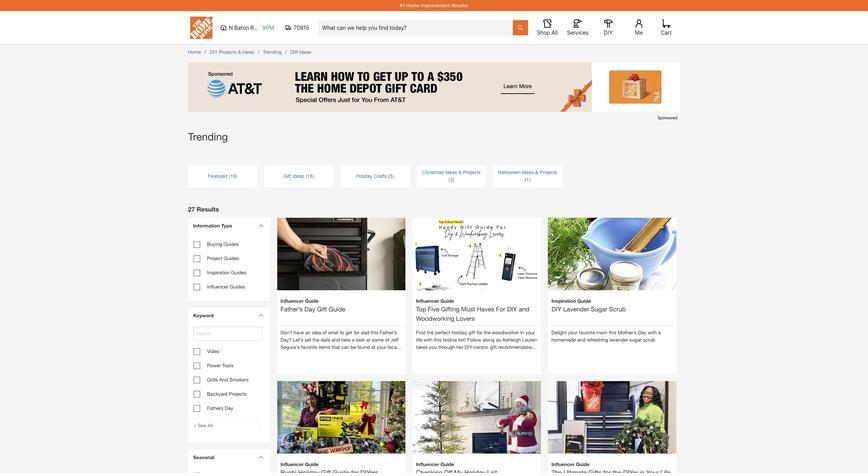 Task type: vqa. For each thing, say whether or not it's contained in the screenshot.


Task type: locate. For each thing, give the bounding box(es) containing it.
0 vertical spatial father's
[[281, 305, 303, 313]]

1 vertical spatial caret icon image
[[259, 314, 264, 317]]

0 horizontal spatial favorite
[[301, 344, 317, 350]]

day inside influencer guide father's day gift guide
[[305, 305, 316, 313]]

0 horizontal spatial father's
[[281, 305, 303, 313]]

a left look at the left bottom of page
[[352, 337, 355, 343]]

2 horizontal spatial influencer guide
[[552, 461, 590, 467]]

influencer inside influencer guide top five gifting must haves for diy and woodworking lovers
[[416, 298, 440, 304]]

list!
[[459, 337, 466, 343]]

guide inside influencer guide top five gifting must haves for diy and woodworking lovers
[[441, 298, 455, 304]]

shop
[[538, 29, 551, 36]]

& right halloween
[[536, 170, 539, 175]]

guides up influencer guides at bottom left
[[231, 270, 247, 275]]

rouge
[[251, 25, 267, 31]]

have
[[294, 329, 304, 335]]

an
[[306, 329, 311, 335]]

1 vertical spatial with
[[424, 337, 433, 343]]

0 horizontal spatial inspiration
[[207, 270, 230, 275]]

segura's
[[281, 344, 300, 350]]

0 vertical spatial day
[[305, 305, 316, 313]]

your up lauren
[[526, 329, 535, 335]]

0 horizontal spatial with
[[424, 337, 433, 343]]

guides for project guides
[[224, 255, 239, 261]]

all right see
[[208, 422, 213, 428]]

0 vertical spatial inspiration
[[207, 270, 230, 275]]

1 horizontal spatial influencer guide
[[416, 461, 455, 467]]

1 horizontal spatial with
[[648, 329, 657, 335]]

influencer guide link for "checking off my holiday list" image
[[416, 461, 538, 473]]

70815 button
[[286, 24, 310, 31]]

n
[[229, 25, 233, 31]]

diy right the for
[[508, 305, 518, 313]]

1 vertical spatial inspiration
[[552, 298, 577, 304]]

0 vertical spatial at
[[367, 337, 371, 343]]

1 vertical spatial trending
[[188, 130, 228, 143]]

& for halloween
[[536, 170, 539, 175]]

all right shop
[[552, 29, 558, 36]]

2 horizontal spatial &
[[536, 170, 539, 175]]

through
[[439, 344, 455, 350]]

2 horizontal spatial influencer guide link
[[552, 461, 674, 473]]

gift down along
[[490, 344, 497, 350]]

1 horizontal spatial for
[[416, 351, 422, 357]]

guides down inspiration guides
[[230, 284, 245, 290]]

video
[[207, 348, 219, 354]]

influencer guide for ryobi holiday gift guide for diyers image
[[281, 461, 319, 467]]

don't
[[281, 329, 292, 335]]

1 vertical spatial a
[[352, 337, 355, 343]]

1 horizontal spatial favorite
[[579, 329, 596, 335]]

favorite inside the don't have an idea of what to get for dad this father's day?  let's set the date and take a look at some of jeff segura's favorite items that can be found at your local home depot!
[[301, 344, 317, 350]]

1 vertical spatial gift
[[284, 173, 291, 179]]

diy
[[605, 29, 613, 36], [210, 49, 218, 55], [508, 305, 518, 313], [552, 305, 562, 313]]

0 horizontal spatial &
[[238, 49, 241, 55]]

ideas up 1
[[522, 170, 534, 175]]

of
[[323, 329, 327, 335], [385, 337, 390, 343]]

date
[[321, 337, 331, 343]]

influencer guide for the ultimate gifts for the diyer in your life image
[[552, 461, 590, 467]]

gift
[[291, 49, 298, 55], [284, 173, 291, 179], [317, 305, 327, 313]]

at down some
[[372, 344, 376, 350]]

1 horizontal spatial your
[[526, 329, 535, 335]]

1 horizontal spatial father's
[[380, 329, 397, 335]]

take
[[342, 337, 351, 343]]

day right fathers
[[225, 405, 233, 411]]

father's up don't
[[281, 305, 303, 313]]

power tools
[[207, 362, 234, 368]]

information type button
[[190, 218, 266, 233]]

inspiration up lavender
[[552, 298, 577, 304]]

diy right services
[[605, 29, 613, 36]]

a right mother's
[[659, 329, 661, 335]]

diy left lavender
[[552, 305, 562, 313]]

of left jeff
[[385, 337, 390, 343]]

buying guides
[[207, 241, 239, 247]]

trending
[[263, 49, 282, 55], [188, 130, 228, 143]]

1 horizontal spatial day
[[305, 305, 316, 313]]

gift up idea
[[317, 305, 327, 313]]

cart
[[661, 29, 672, 36]]

0 vertical spatial favorite
[[579, 329, 596, 335]]

shop all button
[[537, 19, 559, 36]]

0 horizontal spatial for
[[354, 329, 360, 335]]

1 vertical spatial favorite
[[301, 344, 317, 350]]

favorite up refreshing
[[579, 329, 596, 335]]

1 horizontal spatial this
[[434, 337, 442, 343]]

grills and smokers
[[207, 377, 249, 383]]

home
[[407, 2, 420, 8], [188, 49, 201, 55], [281, 351, 294, 357]]

type
[[222, 223, 232, 229]]

caret icon image inside information type button
[[259, 224, 264, 227]]

1 influencer guide link from the left
[[281, 461, 403, 473]]

1 horizontal spatial home
[[281, 351, 294, 357]]

lavender
[[564, 305, 590, 313]]

for
[[354, 329, 360, 335], [477, 329, 483, 335], [416, 351, 422, 357]]

0 horizontal spatial of
[[323, 329, 327, 335]]

2 horizontal spatial home
[[407, 2, 420, 8]]

top five gifting must haves for diy and woodworking lovers image
[[413, 206, 542, 335]]

3 caret icon image from the top
[[259, 456, 264, 459]]

this inside delight your favorite mom this mother's day with a homemade and refreshing lavender sugar scrub
[[609, 329, 617, 335]]

caret icon image for information type
[[259, 224, 264, 227]]

0 vertical spatial of
[[323, 329, 327, 335]]

checking off my holiday list image
[[413, 369, 542, 473]]

& for christmas
[[459, 170, 462, 175]]

(
[[229, 173, 231, 179], [306, 173, 308, 179], [388, 173, 390, 179], [449, 177, 450, 182], [525, 177, 527, 182]]

2 horizontal spatial day
[[639, 329, 647, 335]]

gift right trending link
[[291, 49, 298, 55]]

27 result s
[[188, 205, 219, 213]]

father's
[[281, 305, 303, 313], [380, 329, 397, 335]]

centric
[[474, 344, 489, 350]]

2 vertical spatial home
[[281, 351, 294, 357]]

0 vertical spatial trending
[[263, 49, 282, 55]]

result
[[197, 205, 216, 213]]

idea
[[312, 329, 321, 335]]

gift ideas ( 18 )
[[284, 173, 315, 179]]

of up date
[[323, 329, 327, 335]]

seasonal button
[[190, 450, 266, 465]]

the down idea
[[313, 337, 320, 343]]

projects inside the christmas ideas & projects ( 3 )
[[464, 170, 481, 175]]

2 horizontal spatial this
[[609, 329, 617, 335]]

home down segura's
[[281, 351, 294, 357]]

guides for buying guides
[[224, 241, 239, 247]]

the right find
[[427, 329, 434, 335]]

favorite inside delight your favorite mom this mother's day with a homemade and refreshing lavender sugar scrub
[[579, 329, 596, 335]]

for right get at the left of the page
[[354, 329, 360, 335]]

find
[[416, 329, 426, 335]]

ideas for gift ideas
[[300, 49, 312, 55]]

& for diy
[[238, 49, 241, 55]]

items
[[319, 344, 331, 350]]

this up lavender
[[609, 329, 617, 335]]

0 vertical spatial caret icon image
[[259, 224, 264, 227]]

follow
[[468, 337, 482, 343]]

1 horizontal spatial inspiration
[[552, 298, 577, 304]]

and up that
[[332, 337, 340, 343]]

this inside find the perfect holiday gift for the woodworker in your life with this festive list! follow along as ashleigh lauren takes you through her diy-centric gift recommendations for the season!
[[434, 337, 442, 343]]

favorite down set
[[301, 344, 317, 350]]

& inside the christmas ideas & projects ( 3 )
[[459, 170, 462, 175]]

ideas inside the christmas ideas & projects ( 3 )
[[446, 170, 458, 175]]

ideas down 70815
[[300, 49, 312, 55]]

gift inside influencer guide father's day gift guide
[[317, 305, 327, 313]]

0 vertical spatial with
[[648, 329, 657, 335]]

that
[[332, 344, 340, 350]]

guides up inspiration guides
[[224, 255, 239, 261]]

1 horizontal spatial influencer guide link
[[416, 461, 538, 473]]

1 horizontal spatial &
[[459, 170, 462, 175]]

0 horizontal spatial a
[[352, 337, 355, 343]]

diy lavender sugar scrub image
[[549, 206, 677, 335]]

s
[[216, 205, 219, 213]]

3 influencer guide link from the left
[[552, 461, 674, 473]]

sugar
[[591, 305, 608, 313]]

inspiration guide diy lavender sugar scrub
[[552, 298, 626, 313]]

ideas left 18
[[293, 173, 305, 179]]

day up scrub
[[639, 329, 647, 335]]

2 caret icon image from the top
[[259, 314, 264, 317]]

& right 'christmas'
[[459, 170, 462, 175]]

) inside halloween ideas & projects ( 1 )
[[529, 177, 531, 182]]

1 horizontal spatial all
[[552, 29, 558, 36]]

2 vertical spatial caret icon image
[[259, 456, 264, 459]]

scrub
[[610, 305, 626, 313]]

0 horizontal spatial home
[[188, 49, 201, 55]]

father's inside the don't have an idea of what to get for dad this father's day?  let's set the date and take a look at some of jeff segura's favorite items that can be found at your local home depot!
[[380, 329, 397, 335]]

1 horizontal spatial trending
[[263, 49, 282, 55]]

2 vertical spatial gift
[[317, 305, 327, 313]]

to
[[340, 329, 344, 335]]

for inside the don't have an idea of what to get for dad this father's day?  let's set the date and take a look at some of jeff segura's favorite items that can be found at your local home depot!
[[354, 329, 360, 335]]

sugar
[[630, 337, 642, 343]]

set
[[305, 337, 311, 343]]

0 horizontal spatial influencer guide
[[281, 461, 319, 467]]

5
[[390, 173, 393, 179]]

your inside delight your favorite mom this mother's day with a homemade and refreshing lavender sugar scrub
[[569, 329, 578, 335]]

1
[[527, 177, 529, 182]]

the
[[427, 329, 434, 335], [484, 329, 491, 335], [313, 337, 320, 343], [424, 351, 430, 357]]

father's up jeff
[[380, 329, 397, 335]]

this up you
[[434, 337, 442, 343]]

inspiration inside inspiration guide diy lavender sugar scrub
[[552, 298, 577, 304]]

2 horizontal spatial your
[[569, 329, 578, 335]]

holiday crafts ( 5 )
[[357, 173, 394, 179]]

day up an
[[305, 305, 316, 313]]

this inside the don't have an idea of what to get for dad this father's day?  let's set the date and take a look at some of jeff segura's favorite items that can be found at your local home depot!
[[371, 329, 379, 335]]

can
[[342, 344, 350, 350]]

services
[[568, 29, 589, 36]]

gift up follow
[[469, 329, 476, 335]]

delight your favorite mom this mother's day with a homemade and refreshing lavender sugar scrub
[[552, 329, 661, 343]]

caret icon image inside keyword button
[[259, 314, 264, 317]]

ideas up 3
[[446, 170, 458, 175]]

ideas for christmas ideas & projects ( 3 )
[[446, 170, 458, 175]]

at down dad
[[367, 337, 371, 343]]

your up homemade
[[569, 329, 578, 335]]

a inside delight your favorite mom this mother's day with a homemade and refreshing lavender sugar scrub
[[659, 329, 661, 335]]

&
[[238, 49, 241, 55], [459, 170, 462, 175], [536, 170, 539, 175]]

( inside halloween ideas & projects ( 1 )
[[525, 177, 527, 182]]

3
[[450, 177, 453, 182]]

0 vertical spatial home
[[407, 2, 420, 8]]

influencer guide for "checking off my holiday list" image
[[416, 461, 455, 467]]

guides up project guides
[[224, 241, 239, 247]]

caret icon image inside seasonal button
[[259, 456, 264, 459]]

ideas left trending link
[[243, 49, 254, 55]]

influencer guide link
[[281, 461, 403, 473], [416, 461, 538, 473], [552, 461, 674, 473]]

crafts
[[374, 173, 387, 179]]

27
[[188, 205, 195, 213]]

and right the for
[[519, 305, 530, 313]]

father's day gift guide image
[[277, 206, 406, 335]]

& down baton
[[238, 49, 241, 55]]

0 vertical spatial a
[[659, 329, 661, 335]]

0 horizontal spatial day
[[225, 405, 233, 411]]

in
[[521, 329, 525, 335]]

the down takes
[[424, 351, 430, 357]]

this
[[371, 329, 379, 335], [609, 329, 617, 335], [434, 337, 442, 343]]

0 vertical spatial gift
[[291, 49, 298, 55]]

with up scrub
[[648, 329, 657, 335]]

3 influencer guide from the left
[[552, 461, 590, 467]]

2 influencer guide link from the left
[[416, 461, 538, 473]]

season!
[[432, 351, 449, 357]]

caret icon image for keyword
[[259, 314, 264, 317]]

& inside halloween ideas & projects ( 1 )
[[536, 170, 539, 175]]

1 influencer guide from the left
[[281, 461, 319, 467]]

father's inside influencer guide father's day gift guide
[[281, 305, 303, 313]]

0 horizontal spatial your
[[377, 344, 387, 350]]

with up you
[[424, 337, 433, 343]]

1 vertical spatial day
[[639, 329, 647, 335]]

as
[[496, 337, 501, 343]]

1 caret icon image from the top
[[259, 224, 264, 227]]

ryobi holiday gift guide for diyers image
[[277, 369, 406, 473]]

1 vertical spatial of
[[385, 337, 390, 343]]

1 vertical spatial gift
[[490, 344, 497, 350]]

influencer guide link for the ultimate gifts for the diyer in your life image
[[552, 461, 674, 473]]

guide inside inspiration guide diy lavender sugar scrub
[[578, 298, 592, 304]]

+ see all button
[[190, 419, 259, 432]]

ideas inside halloween ideas & projects ( 1 )
[[522, 170, 534, 175]]

0 horizontal spatial influencer guide link
[[281, 461, 403, 473]]

home right #1
[[407, 2, 420, 8]]

+ see all
[[194, 422, 213, 428]]

2 influencer guide from the left
[[416, 461, 455, 467]]

your inside find the perfect holiday gift for the woodworker in your life with this festive list! follow along as ashleigh lauren takes you through her diy-centric gift recommendations for the season!
[[526, 329, 535, 335]]

caret icon image
[[259, 224, 264, 227], [259, 314, 264, 317], [259, 456, 264, 459]]

woodworker
[[493, 329, 519, 335]]

the up along
[[484, 329, 491, 335]]

inspiration down project
[[207, 270, 230, 275]]

1 vertical spatial home
[[188, 49, 201, 55]]

0 horizontal spatial trending
[[188, 130, 228, 143]]

favorite
[[579, 329, 596, 335], [301, 344, 317, 350]]

1 horizontal spatial at
[[372, 344, 376, 350]]

local
[[388, 344, 398, 350]]

this up some
[[371, 329, 379, 335]]

information
[[193, 223, 220, 229]]

home down the home depot logo
[[188, 49, 201, 55]]

for down takes
[[416, 351, 422, 357]]

1 vertical spatial father's
[[380, 329, 397, 335]]

0 horizontal spatial this
[[371, 329, 379, 335]]

0 vertical spatial gift
[[469, 329, 476, 335]]

and inside the don't have an idea of what to get for dad this father's day?  let's set the date and take a look at some of jeff segura's favorite items that can be found at your local home depot!
[[332, 337, 340, 343]]

your down some
[[377, 344, 387, 350]]

0 horizontal spatial all
[[208, 422, 213, 428]]

don't have an idea of what to get for dad this father's day?  let's set the date and take a look at some of jeff segura's favorite items that can be found at your local home depot!
[[281, 329, 399, 357]]

1 horizontal spatial a
[[659, 329, 661, 335]]

for up follow
[[477, 329, 483, 335]]

gift left 18
[[284, 173, 291, 179]]

9pm
[[263, 25, 274, 31]]

and left refreshing
[[578, 337, 586, 343]]



Task type: describe. For each thing, give the bounding box(es) containing it.
featured
[[208, 173, 228, 179]]

influencer inside influencer guide father's day gift guide
[[281, 298, 304, 304]]

shop all
[[538, 29, 558, 36]]

mother's
[[618, 329, 637, 335]]

1 vertical spatial all
[[208, 422, 213, 428]]

takes
[[416, 344, 428, 350]]

ideas for halloween ideas & projects ( 1 )
[[522, 170, 534, 175]]

lovers
[[457, 315, 475, 322]]

woodworking
[[416, 315, 455, 322]]

gifting
[[442, 305, 460, 313]]

influencer guide link for ryobi holiday gift guide for diyers image
[[281, 461, 403, 473]]

guides for inspiration guides
[[231, 270, 247, 275]]

ideas for gift ideas ( 18 )
[[293, 173, 305, 179]]

home inside the don't have an idea of what to get for dad this father's day?  let's set the date and take a look at some of jeff segura's favorite items that can be found at your local home depot!
[[281, 351, 294, 357]]

must
[[462, 305, 476, 313]]

with inside find the perfect holiday gift for the woodworker in your life with this festive list! follow along as ashleigh lauren takes you through her diy-centric gift recommendations for the season!
[[424, 337, 433, 343]]

( inside the christmas ideas & projects ( 3 )
[[449, 177, 450, 182]]

#1
[[400, 2, 405, 8]]

halloween ideas & projects ( 1 )
[[498, 170, 558, 182]]

0 horizontal spatial at
[[367, 337, 371, 343]]

information type
[[193, 223, 232, 229]]

life
[[416, 337, 423, 343]]

2 vertical spatial day
[[225, 405, 233, 411]]

improvement
[[421, 2, 451, 8]]

18
[[308, 173, 313, 179]]

influencer guide top five gifting must haves for diy and woodworking lovers
[[416, 298, 530, 322]]

tools
[[222, 362, 234, 368]]

depot!
[[295, 351, 310, 357]]

a inside the don't have an idea of what to get for dad this father's day?  let's set the date and take a look at some of jeff segura's favorite items that can be found at your local home depot!
[[352, 337, 355, 343]]

trending link
[[263, 49, 282, 55]]

grills
[[207, 377, 218, 383]]

services button
[[567, 19, 590, 36]]

influencer guide father's day gift guide
[[281, 298, 346, 313]]

inspiration for inspiration guides
[[207, 270, 230, 275]]

five
[[428, 305, 440, 313]]

) inside the christmas ideas & projects ( 3 )
[[453, 177, 455, 182]]

advertisement region
[[188, 62, 681, 123]]

with inside delight your favorite mom this mother's day with a homemade and refreshing lavender sugar scrub
[[648, 329, 657, 335]]

be
[[351, 344, 356, 350]]

buying
[[207, 241, 222, 247]]

power
[[207, 362, 221, 368]]

festive
[[443, 337, 458, 343]]

influencer guides
[[207, 284, 245, 290]]

keyword button
[[190, 308, 266, 323]]

19
[[231, 173, 236, 179]]

lauren
[[523, 337, 538, 343]]

for
[[497, 305, 506, 313]]

projects inside halloween ideas & projects ( 1 )
[[540, 170, 558, 175]]

gift ideas
[[291, 49, 312, 55]]

caret icon image for seasonal
[[259, 456, 264, 459]]

1 horizontal spatial of
[[385, 337, 390, 343]]

let's
[[293, 337, 304, 343]]

1 horizontal spatial gift
[[490, 344, 497, 350]]

look
[[356, 337, 365, 343]]

diy right home "link"
[[210, 49, 218, 55]]

christmas
[[423, 170, 444, 175]]

70815
[[294, 25, 310, 31]]

inspiration guides
[[207, 270, 247, 275]]

and inside influencer guide top five gifting must haves for diy and woodworking lovers
[[519, 305, 530, 313]]

project
[[207, 255, 223, 261]]

the ultimate gifts for the diyer in your life image
[[549, 369, 677, 473]]

keyword
[[193, 313, 214, 318]]

diy inside influencer guide top five gifting must haves for diy and woodworking lovers
[[508, 305, 518, 313]]

1 vertical spatial at
[[372, 344, 376, 350]]

backyard
[[207, 391, 228, 397]]

holiday
[[357, 173, 373, 179]]

home link
[[188, 49, 201, 55]]

Search search field
[[193, 327, 263, 341]]

jeff
[[391, 337, 399, 343]]

diy button
[[598, 19, 620, 36]]

found
[[358, 344, 370, 350]]

diy projects & ideas
[[210, 49, 254, 55]]

halloween
[[498, 170, 521, 175]]

fathers day
[[207, 405, 233, 411]]

+
[[194, 422, 197, 428]]

featured ( 19 )
[[208, 173, 238, 179]]

baton
[[235, 25, 249, 31]]

2 horizontal spatial for
[[477, 329, 483, 335]]

delight
[[552, 329, 567, 335]]

haves
[[477, 305, 495, 313]]

refreshing
[[587, 337, 609, 343]]

ashleigh
[[503, 337, 521, 343]]

get
[[346, 329, 353, 335]]

your inside the don't have an idea of what to get for dad this father's day?  let's set the date and take a look at some of jeff segura's favorite items that can be found at your local home depot!
[[377, 344, 387, 350]]

0 horizontal spatial gift
[[469, 329, 476, 335]]

along
[[483, 337, 495, 343]]

smokers
[[230, 377, 249, 383]]

day inside delight your favorite mom this mother's day with a homemade and refreshing lavender sugar scrub
[[639, 329, 647, 335]]

recommendations
[[499, 344, 538, 350]]

gift for gift ideas
[[291, 49, 298, 55]]

some
[[372, 337, 384, 343]]

see
[[198, 422, 206, 428]]

mom
[[597, 329, 608, 335]]

gift ideas link
[[291, 49, 312, 55]]

me
[[636, 29, 643, 36]]

cart link
[[659, 19, 675, 36]]

What can we help you find today? search field
[[322, 20, 513, 35]]

inspiration for inspiration guide diy lavender sugar scrub
[[552, 298, 577, 304]]

the inside the don't have an idea of what to get for dad this father's day?  let's set the date and take a look at some of jeff segura's favorite items that can be found at your local home depot!
[[313, 337, 320, 343]]

and inside delight your favorite mom this mother's day with a homemade and refreshing lavender sugar scrub
[[578, 337, 586, 343]]

gift for gift ideas ( 18 )
[[284, 173, 291, 179]]

and right grills
[[220, 377, 228, 383]]

diy inside inspiration guide diy lavender sugar scrub
[[552, 305, 562, 313]]

0 vertical spatial all
[[552, 29, 558, 36]]

day?
[[281, 337, 292, 343]]

me button
[[628, 19, 651, 36]]

#1 home improvement retailer
[[400, 2, 469, 8]]

diy inside button
[[605, 29, 613, 36]]

seasonal
[[193, 454, 215, 460]]

perfect
[[435, 329, 451, 335]]

fathers
[[207, 405, 224, 411]]

n baton rouge
[[229, 25, 267, 31]]

her
[[457, 344, 464, 350]]

backyard projects
[[207, 391, 247, 397]]

guides for influencer guides
[[230, 284, 245, 290]]

the home depot logo image
[[190, 17, 212, 39]]



